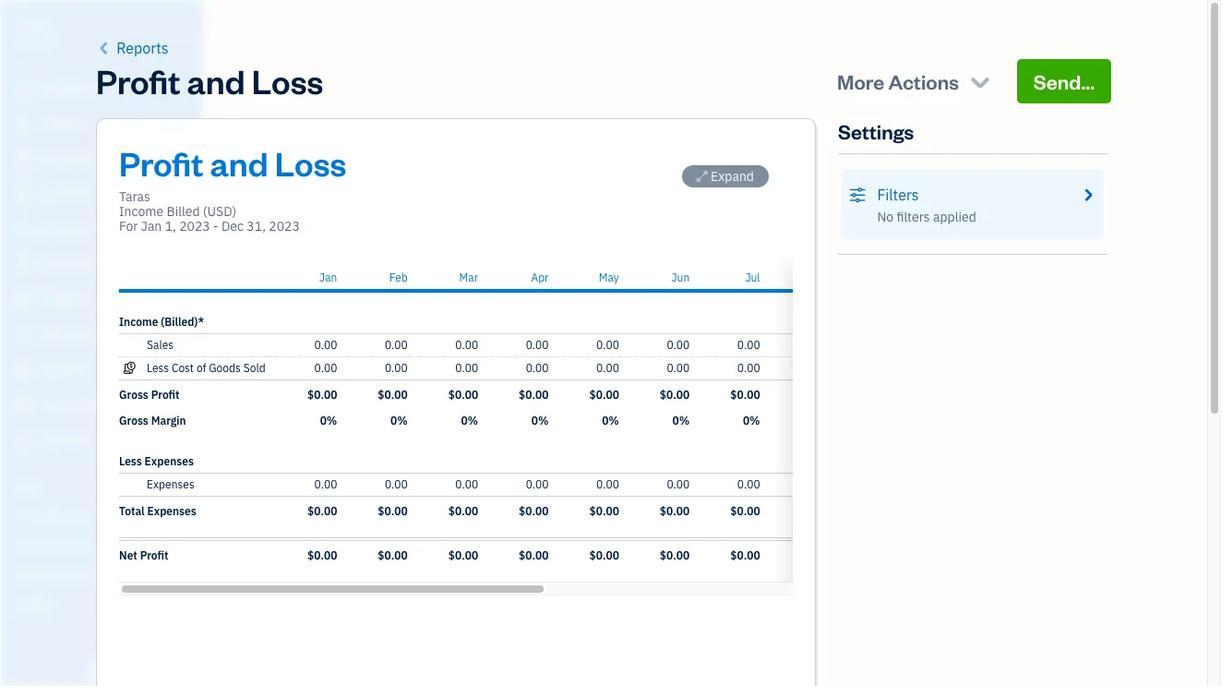 Task type: describe. For each thing, give the bounding box(es) containing it.
feb
[[390, 271, 408, 284]]

apps image
[[14, 478, 198, 493]]

profit down reports
[[96, 59, 180, 103]]

project image
[[12, 291, 34, 309]]

for
[[119, 218, 138, 235]]

invoice image
[[12, 186, 34, 204]]

31,
[[247, 218, 266, 235]]

bank connections image
[[14, 567, 198, 582]]

filters
[[897, 209, 931, 225]]

loss for profit and loss
[[252, 59, 324, 103]]

profit and loss
[[96, 59, 324, 103]]

total
[[119, 504, 145, 518]]

applied
[[934, 209, 977, 225]]

settings
[[839, 118, 915, 144]]

expand image
[[697, 169, 708, 184]]

may
[[599, 271, 620, 284]]

7 0% from the left
[[743, 414, 761, 428]]

settings image
[[14, 597, 198, 611]]

1,
[[165, 218, 176, 235]]

chevronright image
[[1080, 184, 1097, 206]]

income (billed)*
[[119, 315, 204, 329]]

mar
[[459, 271, 478, 284]]

dec
[[222, 218, 244, 235]]

1 horizontal spatial jan
[[320, 271, 337, 284]]

client image
[[12, 115, 34, 134]]

profit and loss taras income billed (usd) for jan 1, 2023 - dec 31, 2023
[[119, 141, 347, 235]]

8 0% from the left
[[814, 414, 831, 428]]

less cost of goods sold
[[147, 361, 266, 375]]

and for profit and loss
[[187, 59, 245, 103]]

profit right net
[[140, 549, 169, 562]]

expand
[[711, 168, 754, 185]]

no
[[878, 209, 894, 225]]

gross profit
[[119, 388, 180, 402]]

net profit
[[119, 549, 169, 562]]

sales
[[147, 338, 174, 352]]

-
[[213, 218, 219, 235]]

less for less expenses
[[119, 454, 142, 468]]

1 vertical spatial expenses
[[147, 477, 195, 491]]

4 0% from the left
[[532, 414, 549, 428]]

freshbooks image
[[87, 657, 116, 679]]

gross for gross margin
[[119, 414, 149, 428]]

billed
[[167, 203, 200, 220]]

settings image
[[850, 184, 867, 206]]

dashboard image
[[12, 80, 34, 99]]

and for profit and loss taras income billed (usd) for jan 1, 2023 - dec 31, 2023
[[210, 141, 268, 185]]

chevrondown image
[[968, 68, 994, 94]]

5 0% from the left
[[602, 414, 620, 428]]

1 2023 from the left
[[179, 218, 210, 235]]

actions
[[889, 68, 959, 94]]

(billed)*
[[161, 315, 204, 329]]

more actions
[[838, 68, 959, 94]]

income inside "profit and loss taras income billed (usd) for jan 1, 2023 - dec 31, 2023"
[[119, 203, 164, 220]]

of
[[197, 361, 206, 375]]

filters
[[878, 186, 919, 204]]

3 0% from the left
[[461, 414, 478, 428]]



Task type: vqa. For each thing, say whether or not it's contained in the screenshot.
Quarter in the Last Quarter Jul 1, 2023 — Sep 30, 2023
no



Task type: locate. For each thing, give the bounding box(es) containing it.
loss
[[252, 59, 324, 103], [275, 141, 347, 185]]

1 vertical spatial less
[[119, 454, 142, 468]]

0 horizontal spatial taras
[[15, 17, 51, 35]]

more actions button
[[821, 59, 1010, 103]]

and right reports 'button'
[[187, 59, 245, 103]]

1 vertical spatial taras
[[119, 188, 150, 205]]

income left 1,
[[119, 203, 164, 220]]

send…
[[1034, 68, 1095, 94]]

aug
[[812, 271, 831, 284]]

loss for profit and loss taras income billed (usd) for jan 1, 2023 - dec 31, 2023
[[275, 141, 347, 185]]

sold
[[244, 361, 266, 375]]

gross for gross profit
[[119, 388, 149, 402]]

2 gross from the top
[[119, 414, 149, 428]]

0 vertical spatial less
[[147, 361, 169, 375]]

profit
[[96, 59, 180, 103], [119, 141, 204, 185], [151, 388, 180, 402], [140, 549, 169, 562]]

gross margin
[[119, 414, 186, 428]]

team members image
[[14, 508, 198, 523]]

0 horizontal spatial 2023
[[179, 218, 210, 235]]

gross
[[119, 388, 149, 402], [119, 414, 149, 428]]

1 gross from the top
[[119, 388, 149, 402]]

report image
[[12, 431, 34, 450]]

2 2023 from the left
[[269, 218, 300, 235]]

1 vertical spatial gross
[[119, 414, 149, 428]]

reports
[[117, 39, 169, 57]]

total expenses
[[119, 504, 197, 518]]

1 horizontal spatial less
[[147, 361, 169, 375]]

reports button
[[96, 37, 169, 59]]

income up the category image
[[119, 315, 158, 329]]

goods
[[209, 361, 241, 375]]

gross down the gross profit
[[119, 414, 149, 428]]

1 vertical spatial jan
[[320, 271, 337, 284]]

$0.00
[[308, 388, 337, 402], [378, 388, 408, 402], [449, 388, 478, 402], [519, 388, 549, 402], [590, 388, 620, 402], [660, 388, 690, 402], [731, 388, 761, 402], [801, 388, 831, 402], [308, 504, 337, 518], [378, 504, 408, 518], [449, 504, 478, 518], [519, 504, 549, 518], [590, 504, 620, 518], [660, 504, 690, 518], [731, 504, 761, 518], [801, 504, 831, 518], [308, 549, 337, 562], [378, 549, 408, 562], [449, 549, 478, 562], [519, 549, 549, 562], [590, 549, 620, 562], [660, 549, 690, 562], [731, 549, 761, 562], [801, 549, 831, 562]]

2023 left -
[[179, 218, 210, 235]]

0 vertical spatial income
[[119, 203, 164, 220]]

expenses down margin
[[145, 454, 194, 468]]

expenses for less expenses
[[145, 454, 194, 468]]

loss inside "profit and loss taras income billed (usd) for jan 1, 2023 - dec 31, 2023"
[[275, 141, 347, 185]]

category image
[[119, 338, 139, 353]]

1 horizontal spatial 2023
[[269, 218, 300, 235]]

0 horizontal spatial jan
[[141, 218, 162, 235]]

send… button
[[1018, 59, 1112, 103]]

2 0% from the left
[[391, 414, 408, 428]]

cost
[[172, 361, 194, 375]]

0 vertical spatial expenses
[[145, 454, 194, 468]]

jan inside "profit and loss taras income billed (usd) for jan 1, 2023 - dec 31, 2023"
[[141, 218, 162, 235]]

1 0% from the left
[[320, 414, 337, 428]]

0 horizontal spatial less
[[119, 454, 142, 468]]

0%
[[320, 414, 337, 428], [391, 414, 408, 428], [461, 414, 478, 428], [532, 414, 549, 428], [602, 414, 620, 428], [673, 414, 690, 428], [743, 414, 761, 428], [814, 414, 831, 428]]

less expenses
[[119, 454, 194, 468]]

2 income from the top
[[119, 315, 158, 329]]

1 horizontal spatial taras
[[119, 188, 150, 205]]

money image
[[12, 361, 34, 380]]

and up (usd)
[[210, 141, 268, 185]]

payment image
[[12, 221, 34, 239]]

less for less cost of goods sold
[[147, 361, 169, 375]]

jul
[[746, 271, 761, 284]]

0.00
[[314, 338, 337, 352], [385, 338, 408, 352], [456, 338, 478, 352], [526, 338, 549, 352], [597, 338, 620, 352], [667, 338, 690, 352], [738, 338, 761, 352], [808, 338, 831, 352], [314, 361, 337, 375], [385, 361, 408, 375], [456, 361, 478, 375], [526, 361, 549, 375], [597, 361, 620, 375], [667, 361, 690, 375], [738, 361, 761, 375], [808, 361, 831, 375], [314, 477, 337, 491], [385, 477, 408, 491], [456, 477, 478, 491], [526, 477, 549, 491], [597, 477, 620, 491], [667, 477, 690, 491], [738, 477, 761, 491], [808, 477, 831, 491]]

jan left the feb
[[320, 271, 337, 284]]

jan left 1,
[[141, 218, 162, 235]]

chevronleft image
[[96, 37, 113, 59]]

expenses
[[145, 454, 194, 468], [147, 477, 195, 491], [147, 504, 197, 518]]

(usd)
[[203, 203, 237, 220]]

expenses right the total
[[147, 504, 197, 518]]

profit up billed
[[119, 141, 204, 185]]

and
[[187, 59, 245, 103], [210, 141, 268, 185]]

expenses down less expenses
[[147, 477, 195, 491]]

apr
[[531, 271, 549, 284]]

expenses for total expenses
[[147, 504, 197, 518]]

6 0% from the left
[[673, 414, 690, 428]]

1 vertical spatial income
[[119, 315, 158, 329]]

chart image
[[12, 396, 34, 415]]

no filters applied
[[878, 209, 977, 225]]

owner
[[15, 37, 49, 51]]

and inside "profit and loss taras income billed (usd) for jan 1, 2023 - dec 31, 2023"
[[210, 141, 268, 185]]

less up apps image
[[119, 454, 142, 468]]

profit up margin
[[151, 388, 180, 402]]

taras up owner
[[15, 17, 51, 35]]

taras inside "profit and loss taras income billed (usd) for jan 1, 2023 - dec 31, 2023"
[[119, 188, 150, 205]]

taras up for
[[119, 188, 150, 205]]

1 income from the top
[[119, 203, 164, 220]]

items and services image
[[14, 537, 198, 552]]

0 vertical spatial loss
[[252, 59, 324, 103]]

taras
[[15, 17, 51, 35], [119, 188, 150, 205]]

0 vertical spatial taras
[[15, 17, 51, 35]]

margin
[[151, 414, 186, 428]]

taras inside main element
[[15, 17, 51, 35]]

2 vertical spatial expenses
[[147, 504, 197, 518]]

estimate image
[[12, 151, 34, 169]]

main element
[[0, 0, 249, 686]]

1 vertical spatial loss
[[275, 141, 347, 185]]

jun
[[672, 271, 690, 284]]

less
[[147, 361, 169, 375], [119, 454, 142, 468]]

1 vertical spatial and
[[210, 141, 268, 185]]

0 vertical spatial gross
[[119, 388, 149, 402]]

0 vertical spatial and
[[187, 59, 245, 103]]

2023
[[179, 218, 210, 235], [269, 218, 300, 235]]

expense image
[[12, 256, 34, 274]]

jan
[[141, 218, 162, 235], [320, 271, 337, 284]]

profit inside "profit and loss taras income billed (usd) for jan 1, 2023 - dec 31, 2023"
[[119, 141, 204, 185]]

net
[[119, 549, 137, 562]]

less down sales
[[147, 361, 169, 375]]

income
[[119, 203, 164, 220], [119, 315, 158, 329]]

timer image
[[12, 326, 34, 344]]

taras owner
[[15, 17, 51, 51]]

gross up gross margin
[[119, 388, 149, 402]]

2023 right 31,
[[269, 218, 300, 235]]

more
[[838, 68, 885, 94]]

expand button
[[682, 165, 769, 187]]

0 vertical spatial jan
[[141, 218, 162, 235]]



